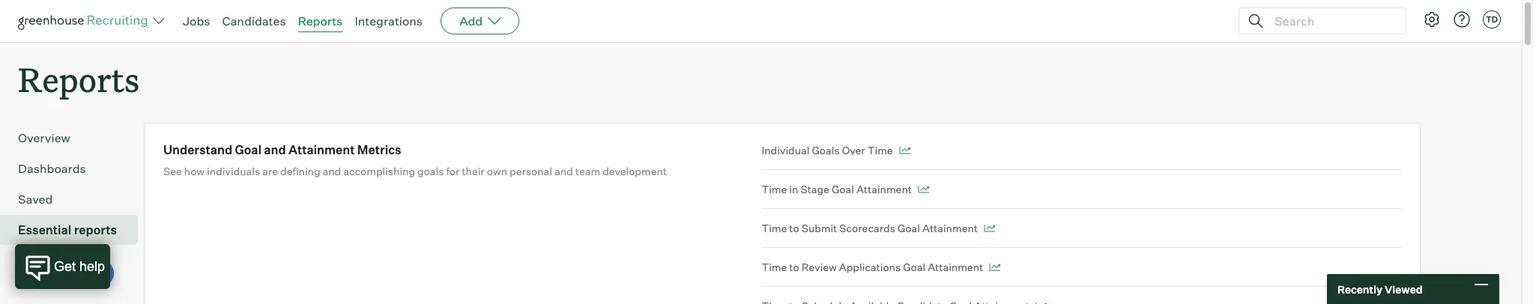 Task type: describe. For each thing, give the bounding box(es) containing it.
0 horizontal spatial and
[[264, 143, 286, 158]]

review
[[802, 261, 837, 274]]

accomplishing
[[343, 165, 415, 178]]

individual
[[762, 144, 810, 157]]

add button
[[441, 7, 520, 34]]

goal right applications
[[903, 261, 926, 274]]

time to review applications goal attainment
[[762, 261, 983, 274]]

add
[[460, 13, 483, 28]]

goals
[[417, 165, 444, 178]]

configure image
[[1423, 10, 1441, 28]]

individuals
[[207, 165, 260, 178]]

essential reports link
[[18, 221, 132, 239]]

report
[[63, 267, 96, 280]]

for
[[446, 165, 460, 178]]

integrations link
[[355, 13, 423, 28]]

time for time to review applications goal attainment
[[762, 261, 787, 274]]

essential reports
[[18, 223, 117, 238]]

icon chart image for time to review applications goal attainment
[[989, 264, 1001, 271]]

their
[[462, 165, 485, 178]]

personal
[[510, 165, 552, 178]]

recently viewed
[[1338, 283, 1423, 296]]

see
[[163, 165, 182, 178]]

goals
[[812, 144, 840, 157]]

0 vertical spatial reports
[[298, 13, 343, 28]]

icon chart image for individual goals over time
[[899, 147, 910, 155]]

dashboards link
[[18, 160, 132, 178]]

submit
[[802, 222, 837, 235]]

to for review
[[789, 261, 799, 274]]

individual goals over time
[[762, 144, 893, 157]]

td
[[1486, 14, 1498, 25]]

to for submit
[[789, 222, 799, 235]]

1 horizontal spatial and
[[323, 165, 341, 178]]

stage
[[801, 183, 830, 196]]

build report button
[[18, 260, 114, 287]]

metrics
[[357, 143, 401, 158]]

greenhouse recruiting image
[[18, 12, 153, 30]]

overview link
[[18, 129, 132, 147]]

goal right scorecards
[[898, 222, 920, 235]]

in
[[789, 183, 798, 196]]

td button
[[1480, 7, 1504, 31]]



Task type: vqa. For each thing, say whether or not it's contained in the screenshot.
text box
no



Task type: locate. For each thing, give the bounding box(es) containing it.
saved
[[18, 192, 53, 207]]

to left submit
[[789, 222, 799, 235]]

build report
[[35, 267, 96, 280]]

attainment
[[289, 143, 355, 158], [857, 183, 912, 196], [923, 222, 978, 235], [928, 261, 983, 274]]

dashboards
[[18, 161, 86, 176]]

jobs link
[[183, 13, 210, 28]]

time left submit
[[762, 222, 787, 235]]

are
[[262, 165, 278, 178]]

time for time in stage goal attainment
[[762, 183, 787, 196]]

and right defining
[[323, 165, 341, 178]]

candidates link
[[222, 13, 286, 28]]

reports
[[74, 223, 117, 238]]

icon chart image
[[899, 147, 910, 155], [918, 186, 929, 194], [984, 225, 995, 232], [989, 264, 1001, 271]]

how
[[184, 165, 205, 178]]

own
[[487, 165, 507, 178]]

reports right candidates on the top of page
[[298, 13, 343, 28]]

and
[[264, 143, 286, 158], [323, 165, 341, 178], [555, 165, 573, 178]]

1 vertical spatial to
[[789, 261, 799, 274]]

reports
[[298, 13, 343, 28], [18, 57, 140, 101]]

time
[[868, 144, 893, 157], [762, 183, 787, 196], [762, 222, 787, 235], [762, 261, 787, 274]]

0 vertical spatial to
[[789, 222, 799, 235]]

viewed
[[1385, 283, 1423, 296]]

candidates
[[222, 13, 286, 28]]

1 horizontal spatial reports
[[298, 13, 343, 28]]

and up are
[[264, 143, 286, 158]]

understand
[[163, 143, 232, 158]]

1 vertical spatial reports
[[18, 57, 140, 101]]

attainment inside understand goal and attainment metrics see how individuals are defining and accomplishing goals for their own personal and team development
[[289, 143, 355, 158]]

over
[[842, 144, 865, 157]]

to
[[789, 222, 799, 235], [789, 261, 799, 274]]

to left review on the right bottom of the page
[[789, 261, 799, 274]]

1 to from the top
[[789, 222, 799, 235]]

applications
[[839, 261, 901, 274]]

goal
[[235, 143, 262, 158], [832, 183, 854, 196], [898, 222, 920, 235], [903, 261, 926, 274]]

Search text field
[[1271, 10, 1393, 32]]

time left review on the right bottom of the page
[[762, 261, 787, 274]]

essential
[[18, 223, 71, 238]]

2 to from the top
[[789, 261, 799, 274]]

scorecards
[[840, 222, 896, 235]]

time left in
[[762, 183, 787, 196]]

icon chart image for time to submit scorecards goal attainment
[[984, 225, 995, 232]]

goal up individuals on the left
[[235, 143, 262, 158]]

team
[[575, 165, 600, 178]]

reports down greenhouse recruiting image
[[18, 57, 140, 101]]

time right over
[[868, 144, 893, 157]]

goal inside understand goal and attainment metrics see how individuals are defining and accomplishing goals for their own personal and team development
[[235, 143, 262, 158]]

development
[[603, 165, 667, 178]]

understand goal and attainment metrics see how individuals are defining and accomplishing goals for their own personal and team development
[[163, 143, 667, 178]]

and left team
[[555, 165, 573, 178]]

time to submit scorecards goal attainment
[[762, 222, 978, 235]]

jobs
[[183, 13, 210, 28]]

reports link
[[298, 13, 343, 28]]

2 horizontal spatial and
[[555, 165, 573, 178]]

td button
[[1483, 10, 1501, 28]]

integrations
[[355, 13, 423, 28]]

icon chart image for time in stage goal attainment
[[918, 186, 929, 194]]

defining
[[280, 165, 320, 178]]

time in stage goal attainment
[[762, 183, 912, 196]]

0 horizontal spatial reports
[[18, 57, 140, 101]]

time for time to submit scorecards goal attainment
[[762, 222, 787, 235]]

build
[[35, 267, 60, 280]]

saved link
[[18, 191, 132, 208]]

goal right stage
[[832, 183, 854, 196]]

recently
[[1338, 283, 1383, 296]]

overview
[[18, 131, 70, 146]]



